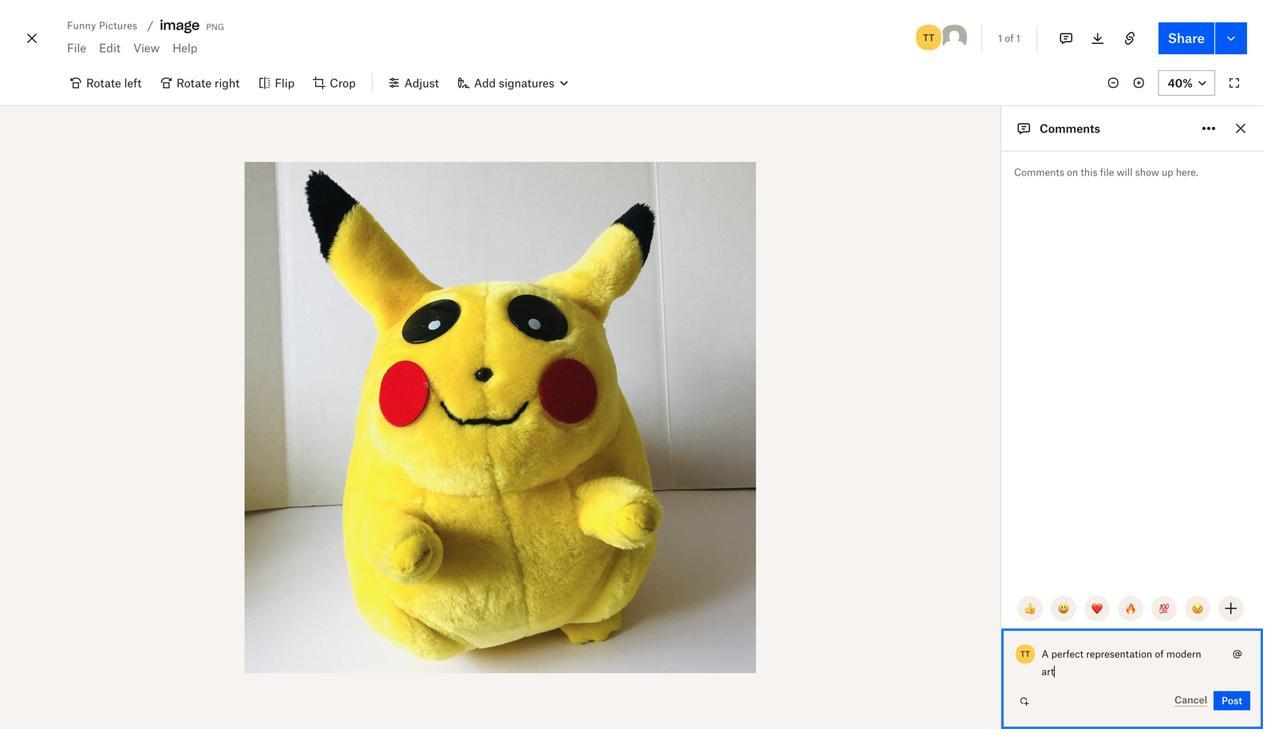 Task type: vqa. For each thing, say whether or not it's contained in the screenshot.
'Search App Center' text box
no



Task type: locate. For each thing, give the bounding box(es) containing it.
funny pictures
[[67, 20, 138, 32]]

up
[[1162, 166, 1174, 178]]

1
[[998, 32, 1003, 44], [1017, 32, 1021, 44]]

0 vertical spatial tt
[[923, 31, 935, 44]]

/
[[147, 19, 154, 32]]

😣 button
[[1185, 596, 1211, 622]]

of inside a perfect representation of modern art
[[1155, 648, 1164, 660]]

perfect
[[1052, 648, 1084, 660]]

comments left the on in the right top of the page
[[1014, 166, 1065, 178]]

crop
[[330, 76, 356, 90]]

help
[[173, 41, 197, 55]]

pictures
[[99, 20, 138, 32]]

file
[[67, 41, 86, 55]]

0 vertical spatial comments
[[1040, 122, 1101, 135]]

rotate
[[86, 76, 121, 90], [177, 76, 212, 90]]

2 rotate from the left
[[177, 76, 212, 90]]

crop button
[[304, 70, 365, 96]]

show
[[1136, 166, 1160, 178]]

40% button
[[1159, 70, 1216, 96]]

adjust
[[404, 76, 439, 90]]

0 horizontal spatial rotate
[[86, 76, 121, 90]]

tt inside button
[[923, 31, 935, 44]]

rotate right button
[[151, 70, 249, 96]]

funny
[[67, 20, 96, 32]]

rotate left button
[[61, 70, 151, 96]]

share button
[[1159, 22, 1215, 54]]

rotate left "left" in the left top of the page
[[86, 76, 121, 90]]

rotate for rotate right
[[177, 76, 212, 90]]

file button
[[61, 35, 93, 61]]

1 horizontal spatial rotate
[[177, 76, 212, 90]]

post
[[1222, 695, 1243, 707]]

1 horizontal spatial tt
[[1021, 649, 1030, 659]]

rotate left right at the left top of page
[[177, 76, 212, 90]]

cancel button
[[1175, 694, 1208, 707]]

a
[[1042, 648, 1049, 660]]

1 horizontal spatial of
[[1155, 648, 1164, 660]]

add signatures button
[[449, 70, 577, 96]]

💯
[[1159, 602, 1170, 616]]

of
[[1005, 32, 1014, 44], [1155, 648, 1164, 660]]

comments
[[1040, 122, 1101, 135], [1014, 166, 1065, 178]]

flip button
[[249, 70, 304, 96]]

1 vertical spatial of
[[1155, 648, 1164, 660]]

comments up the on in the right top of the page
[[1040, 122, 1101, 135]]

here.
[[1176, 166, 1199, 178]]

1 vertical spatial comments
[[1014, 166, 1065, 178]]

😃 button
[[1051, 596, 1077, 622]]

😣
[[1192, 602, 1204, 616]]

0 horizontal spatial tt
[[923, 31, 935, 44]]

close right sidebar image
[[1232, 119, 1251, 138]]

cancel
[[1175, 694, 1208, 706]]

tt
[[923, 31, 935, 44], [1021, 649, 1030, 659]]

1 vertical spatial tt
[[1021, 649, 1030, 659]]

1 horizontal spatial 1
[[1017, 32, 1021, 44]]

representation
[[1086, 648, 1153, 660]]

1 of 1
[[998, 32, 1021, 44]]

comments for comments on this file will show up here.
[[1014, 166, 1065, 178]]

flip
[[275, 76, 295, 90]]

signatures
[[499, 76, 555, 90]]

0 horizontal spatial 1
[[998, 32, 1003, 44]]

0 horizontal spatial of
[[1005, 32, 1014, 44]]

❤️ button
[[1085, 596, 1110, 622]]

view
[[133, 41, 160, 55]]

1 rotate from the left
[[86, 76, 121, 90]]

modern
[[1167, 648, 1202, 660]]

add
[[474, 76, 496, 90]]

0 vertical spatial of
[[1005, 32, 1014, 44]]

🔥 button
[[1118, 596, 1144, 622]]



Task type: describe. For each thing, give the bounding box(es) containing it.
/ image png
[[147, 17, 224, 34]]

art
[[1042, 666, 1055, 678]]

comments for comments
[[1040, 122, 1101, 135]]

🔥
[[1125, 602, 1137, 616]]

help button
[[166, 35, 204, 61]]

Add your thoughts text field
[[1042, 642, 1228, 685]]

tt button
[[915, 23, 943, 52]]

png
[[206, 19, 224, 32]]

rotate left
[[86, 76, 141, 90]]

40%
[[1168, 76, 1193, 90]]

file
[[1100, 166, 1114, 178]]

😃
[[1058, 602, 1070, 616]]

2 1 from the left
[[1017, 32, 1021, 44]]

view button
[[127, 35, 166, 61]]

this
[[1081, 166, 1098, 178]]

on
[[1067, 166, 1078, 178]]

will
[[1117, 166, 1133, 178]]

a perfect representation of modern art
[[1042, 648, 1204, 678]]

❤️
[[1092, 602, 1103, 616]]

add signatures
[[474, 76, 555, 90]]

1 1 from the left
[[998, 32, 1003, 44]]

👍 button
[[1018, 596, 1043, 622]]

rotate right
[[177, 76, 240, 90]]

post button
[[1214, 692, 1251, 711]]

funny pictures button
[[61, 16, 144, 35]]

edit
[[99, 41, 120, 55]]

right
[[215, 76, 240, 90]]

💯 button
[[1152, 596, 1177, 622]]

image
[[160, 17, 200, 34]]

edit button
[[93, 35, 127, 61]]

close image
[[22, 26, 42, 51]]

left
[[124, 76, 141, 90]]

👍
[[1025, 602, 1036, 616]]

rotate for rotate left
[[86, 76, 121, 90]]

adjust button
[[379, 70, 449, 96]]

share
[[1168, 30, 1205, 46]]

comments on this file will show up here.
[[1014, 166, 1199, 178]]



